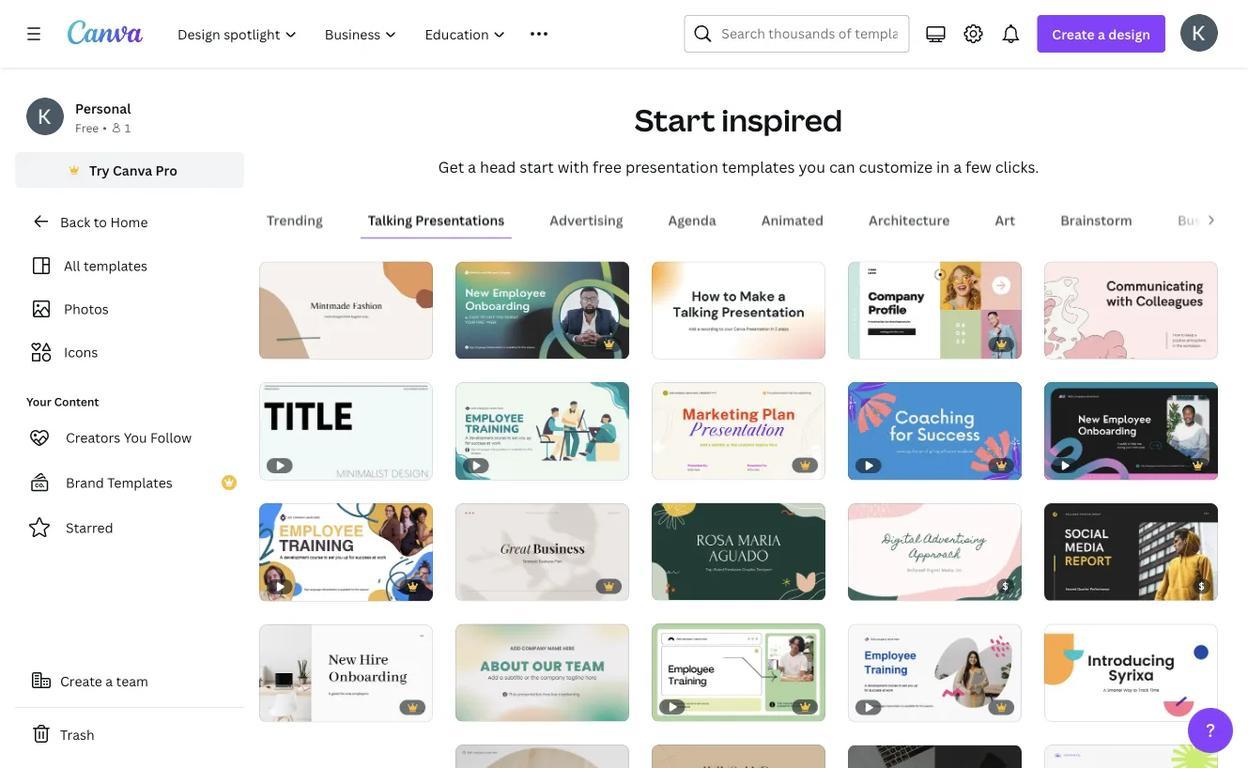 Task type: vqa. For each thing, say whether or not it's contained in the screenshot.
topmost templates
yes



Task type: describe. For each thing, give the bounding box(es) containing it.
of for pink and green art advertising video presentation image
[[870, 579, 884, 592]]

11
[[494, 579, 505, 592]]

26
[[886, 579, 899, 592]]

1 for pink and green art advertising video presentation image
[[861, 579, 867, 592]]

home
[[110, 213, 148, 231]]

brown and gray elegant lines announcements updates and reports talking presentation image
[[652, 745, 826, 768]]

try canva pro button
[[15, 152, 244, 188]]

15 for white light minimalist onboarding talking presentation image on the left bottom of the page
[[297, 700, 309, 713]]

1 of 15 for green playful organic freelance graphic designer marketing video presentation image in the right bottom of the page
[[665, 579, 702, 591]]

15 for green playful organic freelance graphic designer marketing video presentation image in the right bottom of the page
[[690, 579, 702, 591]]

brainstorm
[[1061, 210, 1133, 228]]

of for black and yellow fashion marketing social media report presentation image
[[1066, 579, 1080, 592]]

start inspired
[[635, 99, 843, 140]]

16 for 26
[[886, 337, 898, 350]]

your
[[26, 394, 51, 410]]

all templates
[[64, 257, 147, 275]]

a for team
[[105, 672, 113, 690]]

design
[[1109, 25, 1151, 43]]

1 for green playful organic freelance graphic designer marketing video presentation image in the right bottom of the page
[[665, 579, 671, 591]]

1 of 11
[[469, 579, 505, 592]]

trash
[[60, 726, 95, 744]]

1 of 14
[[665, 458, 702, 471]]

trending
[[267, 210, 323, 228]]

1 for white light minimalist onboarding talking presentation image on the left bottom of the page
[[272, 700, 278, 713]]

create for create a team
[[60, 672, 102, 690]]

back to home
[[60, 213, 148, 231]]

a for design
[[1098, 25, 1106, 43]]

1 of 17
[[469, 337, 504, 350]]

templates inside the all templates link
[[84, 257, 147, 275]]

art button
[[988, 201, 1023, 237]]

pink violet colorful green bold modern trendy cool business marketing plan presentation image
[[652, 382, 826, 480]]

$ for 1 of 25
[[1199, 580, 1206, 593]]

creators you follow
[[66, 429, 192, 447]]

1 of 25
[[1058, 579, 1095, 592]]

try canva pro
[[89, 161, 177, 179]]

free
[[75, 120, 99, 135]]

gray green pastel about the team talking presentation image
[[456, 624, 629, 722]]

15 for gray green pastel about the team talking presentation image
[[494, 700, 505, 713]]

1 of 16 for 26
[[861, 337, 898, 350]]

brainstorm button
[[1053, 201, 1140, 237]]

1 for beige minimalist business talking presentation image in the bottom of the page
[[469, 579, 474, 592]]

14
[[690, 458, 702, 471]]

brand templates link
[[15, 464, 244, 502]]

1 of 16 link for 1 of 26
[[848, 261, 1022, 359]]

architecture button
[[862, 201, 958, 237]]

business
[[1178, 210, 1234, 228]]

follow
[[150, 429, 192, 447]]

animated
[[762, 210, 824, 228]]

all templates link
[[26, 248, 233, 284]]

of for colorful modern company profile presentation image
[[870, 337, 884, 350]]

of for black green gradient bold induction and onboarding talking presentation image
[[477, 337, 491, 350]]

0 vertical spatial templates
[[722, 156, 795, 176]]

black and white dark minimalist tutorial talking presentation image
[[848, 745, 1022, 768]]

agenda button
[[661, 201, 724, 237]]

try
[[89, 161, 110, 179]]

icons
[[64, 343, 98, 361]]

few
[[966, 156, 992, 176]]

17
[[494, 337, 504, 350]]

personal
[[75, 99, 131, 117]]

presentation
[[626, 156, 718, 176]]

animated button
[[754, 201, 831, 237]]

of for pink lined illustration communication training talking presentation image
[[1066, 337, 1080, 350]]

business button
[[1170, 201, 1242, 237]]

clicks.
[[995, 156, 1039, 176]]

pro
[[156, 161, 177, 179]]

create a team button
[[15, 662, 244, 700]]

talking
[[368, 210, 412, 228]]

creators you follow link
[[15, 419, 244, 457]]

1 of 16 link for 1 of 25
[[1045, 261, 1218, 359]]

green playful organic freelance graphic designer marketing video presentation image
[[652, 503, 826, 601]]

customize
[[859, 156, 933, 176]]

architecture
[[869, 210, 950, 228]]

presentations
[[416, 210, 505, 228]]

1 of 26 link
[[848, 503, 1022, 601]]

create a team
[[60, 672, 148, 690]]

1 of 15 for gray green pastel about the team talking presentation image
[[469, 700, 505, 713]]

talking presentations button
[[361, 201, 512, 237]]

of for gray green pastel about the team talking presentation image
[[477, 700, 491, 713]]

1 of 11 link
[[456, 503, 629, 601]]

of for brown and orange neutral delicate organic fashion marketing video presentation image
[[281, 337, 295, 350]]

trash link
[[15, 716, 244, 753]]

free •
[[75, 120, 107, 135]]

get a head start with free presentation templates you can customize in a few clicks.
[[438, 156, 1039, 176]]

brand
[[66, 474, 104, 492]]

of for beige minimalist business talking presentation image in the bottom of the page
[[477, 579, 491, 592]]

photos link
[[26, 291, 233, 327]]

all
[[64, 257, 80, 275]]



Task type: locate. For each thing, give the bounding box(es) containing it.
agenda
[[668, 210, 717, 228]]

black green gradient bold induction and onboarding talking presentation image
[[456, 261, 629, 359]]

back
[[60, 213, 90, 231]]

create inside button
[[60, 672, 102, 690]]

1 for pink violet colorful green bold modern trendy cool business marketing plan presentation image at right
[[665, 458, 671, 471]]

create a design
[[1052, 25, 1151, 43]]

2 1 of 16 from the left
[[1058, 337, 1095, 350]]

templates
[[722, 156, 795, 176], [84, 257, 147, 275]]

1 for colorful modern company profile presentation image
[[861, 337, 867, 350]]

of for pink violet colorful green bold modern trendy cool business marketing plan presentation image at right
[[673, 458, 687, 471]]

1 of 16 for 25
[[1058, 337, 1095, 350]]

1 of 25 link
[[1045, 503, 1218, 601]]

can
[[829, 156, 855, 176]]

art
[[995, 210, 1016, 228]]

1 16 from the left
[[886, 337, 898, 350]]

of for green playful organic freelance graphic designer marketing video presentation image in the right bottom of the page
[[673, 579, 687, 591]]

15
[[297, 337, 309, 350], [690, 579, 702, 591], [494, 700, 505, 713], [297, 700, 309, 713]]

16 for 25
[[1083, 337, 1095, 350]]

you
[[799, 156, 826, 176]]

photos
[[64, 300, 109, 318]]

1 horizontal spatial 16
[[1083, 337, 1095, 350]]

templates down start inspired
[[722, 156, 795, 176]]

start
[[520, 156, 554, 176]]

1 of 17 link
[[456, 261, 629, 359]]

with
[[558, 156, 589, 176]]

create for create a design
[[1052, 25, 1095, 43]]

1 horizontal spatial 1 of 16
[[1058, 337, 1095, 350]]

0 horizontal spatial 16
[[886, 337, 898, 350]]

content
[[54, 394, 99, 410]]

talking presentations
[[368, 210, 505, 228]]

1 vertical spatial templates
[[84, 257, 147, 275]]

1 for pink lined illustration communication training talking presentation image
[[1058, 337, 1063, 350]]

of inside 'link'
[[477, 579, 491, 592]]

0 horizontal spatial $
[[1003, 580, 1009, 593]]

create a design button
[[1037, 15, 1166, 53]]

1 of 14 link
[[652, 382, 826, 480]]

2 16 from the left
[[1083, 337, 1095, 350]]

2 $ from the left
[[1199, 580, 1206, 593]]

back to home link
[[15, 203, 244, 240]]

starred link
[[15, 509, 244, 547]]

colorful modern company profile presentation image
[[848, 261, 1022, 359]]

1 for gray green pastel about the team talking presentation image
[[469, 700, 474, 713]]

a
[[1098, 25, 1106, 43], [468, 156, 476, 176], [954, 156, 962, 176], [105, 672, 113, 690]]

white light minimalist onboarding talking presentation image
[[259, 625, 433, 722]]

$ for 1 of 26
[[1003, 580, 1009, 593]]

free
[[593, 156, 622, 176]]

a right in
[[954, 156, 962, 176]]

inspired
[[722, 99, 843, 140]]

colorful minimalist shapes internal pitch deck talking presentation image
[[1045, 624, 1218, 722]]

1 1 of 16 link from the left
[[848, 261, 1022, 359]]

25
[[1083, 579, 1095, 592]]

purple neon green modern business marketing plan presentation image
[[1045, 745, 1218, 768]]

black and yellow fashion marketing social media report presentation image
[[1045, 503, 1218, 601]]

icons link
[[26, 334, 233, 370]]

1 for black green gradient bold induction and onboarding talking presentation image
[[469, 337, 474, 350]]

templates
[[107, 474, 173, 492]]

1 of 15 for white light minimalist onboarding talking presentation image on the left bottom of the page
[[272, 700, 309, 713]]

create left team
[[60, 672, 102, 690]]

1 horizontal spatial 1 of 16 link
[[1045, 261, 1218, 359]]

a for head
[[468, 156, 476, 176]]

starred
[[66, 519, 113, 537]]

kendall parks image
[[1181, 14, 1218, 51]]

of for white light minimalist onboarding talking presentation image on the left bottom of the page
[[281, 700, 295, 713]]

0 horizontal spatial 1 of 16
[[861, 337, 898, 350]]

you
[[124, 429, 147, 447]]

a inside dropdown button
[[1098, 25, 1106, 43]]

canva
[[113, 161, 152, 179]]

$
[[1003, 580, 1009, 593], [1199, 580, 1206, 593]]

of
[[281, 337, 295, 350], [477, 337, 491, 350], [870, 337, 884, 350], [1066, 337, 1080, 350], [673, 458, 687, 471], [673, 579, 687, 591], [477, 579, 491, 592], [870, 579, 884, 592], [1066, 579, 1080, 592], [477, 700, 491, 713], [281, 700, 295, 713]]

0 horizontal spatial 1 of 16 link
[[848, 261, 1022, 359]]

pink lined illustration communication training talking presentation image
[[1045, 261, 1218, 359]]

1 for brown and orange neutral delicate organic fashion marketing video presentation image
[[272, 337, 278, 350]]

create left design
[[1052, 25, 1095, 43]]

team
[[116, 672, 148, 690]]

1 of 16
[[861, 337, 898, 350], [1058, 337, 1095, 350]]

creators
[[66, 429, 121, 447]]

1 for black and yellow fashion marketing social media report presentation image
[[1058, 579, 1063, 592]]

None search field
[[684, 15, 910, 53]]

1
[[125, 120, 131, 135], [272, 337, 278, 350], [469, 337, 474, 350], [861, 337, 867, 350], [1058, 337, 1063, 350], [665, 458, 671, 471], [665, 579, 671, 591], [469, 579, 474, 592], [861, 579, 867, 592], [1058, 579, 1063, 592], [469, 700, 474, 713], [272, 700, 278, 713]]

advertising
[[550, 210, 623, 228]]

templates right all
[[84, 257, 147, 275]]

a inside button
[[105, 672, 113, 690]]

0 horizontal spatial templates
[[84, 257, 147, 275]]

advertising button
[[542, 201, 631, 237]]

a left design
[[1098, 25, 1106, 43]]

top level navigation element
[[165, 15, 639, 53], [165, 15, 639, 53]]

a right get
[[468, 156, 476, 176]]

0 vertical spatial create
[[1052, 25, 1095, 43]]

15 for brown and orange neutral delicate organic fashion marketing video presentation image
[[297, 337, 309, 350]]

1 $ from the left
[[1003, 580, 1009, 593]]

a left team
[[105, 672, 113, 690]]

1 horizontal spatial templates
[[722, 156, 795, 176]]

Search search field
[[722, 16, 897, 52]]

create inside dropdown button
[[1052, 25, 1095, 43]]

0 horizontal spatial create
[[60, 672, 102, 690]]

in
[[937, 156, 950, 176]]

2 1 of 16 link from the left
[[1045, 261, 1218, 359]]

trending button
[[259, 201, 330, 237]]

pink and green art advertising video presentation image
[[848, 503, 1022, 601]]

16
[[886, 337, 898, 350], [1083, 337, 1095, 350]]

1 of 16 link
[[848, 261, 1022, 359], [1045, 261, 1218, 359]]

brand templates
[[66, 474, 173, 492]]

1 of 15
[[272, 337, 309, 350], [665, 579, 702, 591], [469, 700, 505, 713], [272, 700, 309, 713]]

1 vertical spatial create
[[60, 672, 102, 690]]

brown and orange neutral delicate organic fashion marketing video presentation image
[[259, 261, 433, 359]]

1 1 of 16 from the left
[[861, 337, 898, 350]]

get
[[438, 156, 464, 176]]

head
[[480, 156, 516, 176]]

start
[[635, 99, 716, 140]]

1 horizontal spatial create
[[1052, 25, 1095, 43]]

1 of 15 for brown and orange neutral delicate organic fashion marketing video presentation image
[[272, 337, 309, 350]]

•
[[103, 120, 107, 135]]

light pink and orange soft gradient tutorial talking presentation image
[[652, 261, 826, 359]]

1 of 26
[[861, 579, 899, 592]]

1 horizontal spatial $
[[1199, 580, 1206, 593]]

1 inside 'link'
[[469, 579, 474, 592]]

your content
[[26, 394, 99, 410]]

beige minimalist business talking presentation image
[[456, 503, 629, 601]]

to
[[94, 213, 107, 231]]



